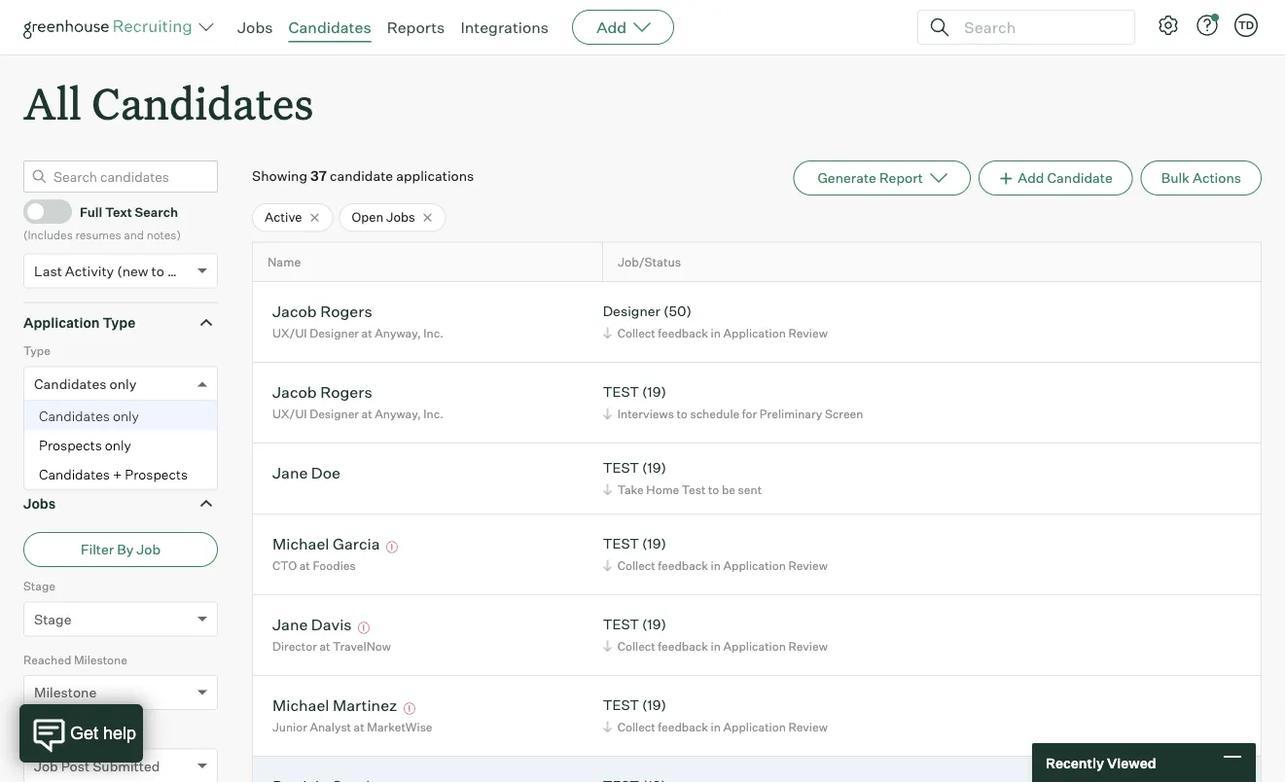 Task type: vqa. For each thing, say whether or not it's contained in the screenshot.
Add inside the 'LINK'
yes



Task type: locate. For each thing, give the bounding box(es) containing it.
1 vertical spatial ux/ui
[[273, 407, 307, 421]]

rogers
[[320, 301, 372, 321], [320, 382, 372, 402]]

0 vertical spatial to
[[151, 262, 164, 280]]

2 jane from the top
[[273, 615, 308, 634]]

0 horizontal spatial type
[[23, 344, 50, 358]]

job/status
[[618, 255, 681, 270]]

1 test from the top
[[603, 384, 639, 401]]

3 (19) from the top
[[642, 535, 667, 553]]

jacob
[[273, 301, 317, 321], [273, 382, 317, 402]]

0 vertical spatial job
[[137, 541, 161, 558]]

4 review from the top
[[789, 720, 828, 735]]

1 in from the top
[[711, 326, 721, 340]]

anyway,
[[375, 326, 421, 340], [375, 407, 421, 421]]

0 vertical spatial jane
[[273, 463, 308, 482]]

bulk actions link
[[1141, 161, 1262, 196]]

(19) for jane davis
[[642, 616, 667, 633]]

1 vertical spatial rogers
[[320, 382, 372, 402]]

2 feedback from the top
[[658, 558, 709, 573]]

to left schedule
[[677, 407, 688, 421]]

2 rogers from the top
[[320, 382, 372, 402]]

1 jane from the top
[[273, 463, 308, 482]]

no
[[126, 452, 143, 468]]

1 jacob from the top
[[273, 301, 317, 321]]

ux/ui up jane doe
[[273, 407, 307, 421]]

last
[[34, 262, 62, 280]]

open jobs
[[352, 209, 415, 225]]

candidates inside candidates + prospects option
[[39, 466, 110, 483]]

0 vertical spatial anyway,
[[375, 326, 421, 340]]

bulk actions
[[1162, 170, 1242, 187]]

4 test from the top
[[603, 616, 639, 633]]

to for old)
[[151, 262, 164, 280]]

review for michael martinez
[[789, 720, 828, 735]]

ux/ui down name
[[273, 326, 307, 340]]

candidates
[[289, 18, 371, 37], [92, 74, 314, 131], [34, 375, 107, 392], [39, 408, 110, 425], [39, 466, 110, 483]]

type down application type
[[23, 344, 50, 358]]

candidates down 'prospects only'
[[39, 466, 110, 483]]

2 jacob from the top
[[273, 382, 317, 402]]

jane davis has been in application review for more than 5 days image
[[355, 623, 373, 634]]

jacob rogers ux/ui designer at anyway, inc.
[[273, 301, 444, 340], [273, 382, 444, 421]]

collect feedback in application review link for michael martinez
[[600, 718, 833, 736]]

0 vertical spatial designer
[[603, 303, 661, 320]]

2 vertical spatial test (19) collect feedback in application review
[[603, 697, 828, 735]]

Exclude migrated candidates checkbox
[[27, 418, 40, 431]]

ux/ui for designer (50)
[[273, 326, 307, 340]]

jane left doe
[[273, 463, 308, 482]]

designer (50) collect feedback in application review
[[603, 303, 828, 340]]

2 collect from the top
[[618, 558, 656, 573]]

2 jacob rogers ux/ui designer at anyway, inc. from the top
[[273, 382, 444, 421]]

jacob rogers link down name
[[273, 301, 372, 324]]

1 collect feedback in application review link from the top
[[600, 324, 833, 342]]

jobs
[[237, 18, 273, 37], [386, 209, 415, 225], [146, 452, 174, 468], [23, 495, 56, 512]]

0 vertical spatial add
[[597, 18, 627, 37]]

4 collect from the top
[[618, 720, 656, 735]]

5 test from the top
[[603, 697, 639, 714]]

candidates only inside option
[[39, 408, 139, 425]]

jane doe link
[[273, 463, 341, 485]]

davis
[[311, 615, 352, 634]]

in for michael garcia
[[711, 558, 721, 573]]

test (19) collect feedback in application review for michael martinez
[[603, 697, 828, 735]]

candidates up exclude
[[34, 375, 107, 392]]

4 feedback from the top
[[658, 720, 709, 735]]

jacob rogers link up doe
[[273, 382, 372, 405]]

1 vertical spatial job
[[23, 726, 44, 741]]

review
[[789, 326, 828, 340], [789, 558, 828, 573], [789, 639, 828, 654], [789, 720, 828, 735]]

1 inc. from the top
[[424, 326, 444, 340]]

michael up the junior
[[273, 696, 329, 715]]

4 (19) from the top
[[642, 616, 667, 633]]

candidates only option up on
[[24, 402, 217, 431]]

add
[[597, 18, 627, 37], [1018, 170, 1045, 187]]

0 vertical spatial inc.
[[424, 326, 444, 340]]

test
[[603, 384, 639, 401], [603, 460, 639, 477], [603, 535, 639, 553], [603, 616, 639, 633], [603, 697, 639, 714]]

3 collect from the top
[[618, 639, 656, 654]]

home
[[647, 482, 680, 497]]

schedule
[[691, 407, 740, 421]]

1 jacob rogers ux/ui designer at anyway, inc. from the top
[[273, 301, 444, 340]]

2 test from the top
[[603, 460, 639, 477]]

jobs right the open
[[386, 209, 415, 225]]

(19)
[[642, 384, 667, 401], [642, 460, 667, 477], [642, 535, 667, 553], [642, 616, 667, 633], [642, 697, 667, 714]]

1 vertical spatial candidates only option
[[24, 402, 217, 431]]

2 collect feedback in application review link from the top
[[600, 556, 833, 575]]

application type
[[23, 314, 136, 331]]

0 vertical spatial candidates only
[[34, 375, 137, 392]]

candidates only for top candidates only option
[[34, 375, 137, 392]]

1 vertical spatial jane
[[273, 615, 308, 634]]

test for davis
[[603, 616, 639, 633]]

jane davis link
[[273, 615, 352, 637]]

post down reached milestone element
[[61, 758, 90, 775]]

none field inside the type element
[[24, 368, 44, 401]]

prospects on no jobs
[[48, 452, 174, 468]]

candidate reports are now available! apply filters and select "view in app" element
[[794, 161, 971, 196]]

checkmark image
[[32, 204, 47, 218]]

job post submitted element
[[23, 724, 218, 783]]

filter by job button
[[23, 533, 218, 568]]

prospects for prospects on no jobs
[[48, 452, 106, 468]]

rogers up doe
[[320, 382, 372, 402]]

prospects for prospects only
[[39, 437, 102, 454]]

1 test (19) collect feedback in application review from the top
[[603, 535, 828, 573]]

2 ux/ui from the top
[[273, 407, 307, 421]]

(19) inside test (19) take home test to be sent
[[642, 460, 667, 477]]

only inside option
[[105, 437, 131, 454]]

milestone down stage element
[[74, 653, 127, 667]]

jane up director
[[273, 615, 308, 634]]

take
[[618, 482, 644, 497]]

prospects inside option
[[125, 466, 188, 483]]

test (19) collect feedback in application review
[[603, 535, 828, 573], [603, 616, 828, 654], [603, 697, 828, 735]]

inc.
[[424, 326, 444, 340], [424, 407, 444, 421]]

1 anyway, from the top
[[375, 326, 421, 340]]

prospects only
[[39, 437, 131, 454]]

application for jane davis
[[724, 639, 786, 654]]

37
[[311, 168, 327, 185]]

collect
[[618, 326, 656, 340], [618, 558, 656, 573], [618, 639, 656, 654], [618, 720, 656, 735]]

4 collect feedback in application review link from the top
[[600, 718, 833, 736]]

1 vertical spatial inc.
[[424, 407, 444, 421]]

3 test (19) collect feedback in application review from the top
[[603, 697, 828, 735]]

jacob up jane doe
[[273, 382, 317, 402]]

jacob rogers ux/ui designer at anyway, inc. up doe
[[273, 382, 444, 421]]

director at travelnow
[[273, 639, 391, 654]]

1 vertical spatial test (19) collect feedback in application review
[[603, 616, 828, 654]]

cto
[[273, 558, 297, 573]]

by
[[117, 541, 134, 558]]

search
[[135, 204, 178, 219]]

add inside popup button
[[597, 18, 627, 37]]

2 inc. from the top
[[424, 407, 444, 421]]

jane inside "link"
[[273, 463, 308, 482]]

full text search (includes resumes and notes)
[[23, 204, 181, 242]]

feedback for jane davis
[[658, 639, 709, 654]]

1 review from the top
[[789, 326, 828, 340]]

screen
[[825, 407, 864, 421]]

0 horizontal spatial to
[[151, 262, 164, 280]]

to left be
[[708, 482, 720, 497]]

michael up cto at foodies
[[273, 534, 329, 554]]

1 vertical spatial type
[[23, 344, 50, 358]]

0 vertical spatial rogers
[[320, 301, 372, 321]]

2 vertical spatial designer
[[310, 407, 359, 421]]

0 vertical spatial post
[[47, 726, 71, 741]]

2 michael from the top
[[273, 696, 329, 715]]

anyway, for designer
[[375, 326, 421, 340]]

candidates up 'prospects only'
[[39, 408, 110, 425]]

collect inside the designer (50) collect feedback in application review
[[618, 326, 656, 340]]

2 vertical spatial only
[[105, 437, 131, 454]]

rogers down the open
[[320, 301, 372, 321]]

filter by job
[[81, 541, 161, 558]]

(19) inside test (19) interviews to schedule for preliminary screen
[[642, 384, 667, 401]]

0 vertical spatial jacob
[[273, 301, 317, 321]]

prospects
[[39, 437, 102, 454], [48, 452, 106, 468], [125, 466, 188, 483]]

4 in from the top
[[711, 720, 721, 735]]

2 anyway, from the top
[[375, 407, 421, 421]]

review for michael garcia
[[789, 558, 828, 573]]

candidates only option up exclude
[[34, 375, 137, 392]]

on
[[109, 452, 124, 468]]

1 collect from the top
[[618, 326, 656, 340]]

all candidates
[[23, 74, 314, 131]]

reached milestone element
[[23, 651, 218, 724]]

designer
[[603, 303, 661, 320], [310, 326, 359, 340], [310, 407, 359, 421]]

open
[[352, 209, 384, 225]]

1 vertical spatial designer
[[310, 326, 359, 340]]

1 vertical spatial add
[[1018, 170, 1045, 187]]

all
[[23, 74, 82, 131]]

viewed
[[1108, 755, 1157, 772]]

only down migrated
[[105, 437, 131, 454]]

reports
[[387, 18, 445, 37]]

1 jacob rogers link from the top
[[273, 301, 372, 324]]

1 vertical spatial jacob rogers ux/ui designer at anyway, inc.
[[273, 382, 444, 421]]

notes)
[[147, 227, 181, 242]]

3 test from the top
[[603, 535, 639, 553]]

0 vertical spatial jacob rogers link
[[273, 301, 372, 324]]

candidates only option
[[34, 375, 137, 392], [24, 402, 217, 431]]

1 vertical spatial jacob rogers link
[[273, 382, 372, 405]]

1 vertical spatial michael
[[273, 696, 329, 715]]

jacob for test
[[273, 382, 317, 402]]

1 vertical spatial submitted
[[93, 758, 160, 775]]

None field
[[24, 368, 44, 401]]

type down last activity (new to old) option
[[103, 314, 136, 331]]

ux/ui
[[273, 326, 307, 340], [273, 407, 307, 421]]

1 (19) from the top
[[642, 384, 667, 401]]

0 vertical spatial test (19) collect feedback in application review
[[603, 535, 828, 573]]

1 vertical spatial only
[[113, 408, 139, 425]]

0 vertical spatial ux/ui
[[273, 326, 307, 340]]

0 vertical spatial job post submitted
[[23, 726, 131, 741]]

candidates only up 'prospects only'
[[39, 408, 139, 425]]

doe
[[311, 463, 341, 482]]

0 vertical spatial michael
[[273, 534, 329, 554]]

1 rogers from the top
[[320, 301, 372, 321]]

0 horizontal spatial add
[[597, 18, 627, 37]]

1 vertical spatial to
[[677, 407, 688, 421]]

candidates only up exclude
[[34, 375, 137, 392]]

at
[[362, 326, 372, 340], [362, 407, 372, 421], [300, 558, 310, 573], [320, 639, 330, 654], [354, 720, 365, 735]]

0 vertical spatial candidates only option
[[34, 375, 137, 392]]

post
[[47, 726, 71, 741], [61, 758, 90, 775]]

configure image
[[1157, 14, 1181, 37]]

collect for michael garcia
[[618, 558, 656, 573]]

to left the old)
[[151, 262, 164, 280]]

candidates only for bottommost candidates only option
[[39, 408, 139, 425]]

(50)
[[664, 303, 692, 320]]

1 feedback from the top
[[658, 326, 709, 340]]

2 test (19) collect feedback in application review from the top
[[603, 616, 828, 654]]

0 vertical spatial type
[[103, 314, 136, 331]]

only up migrated
[[110, 375, 137, 392]]

generate report
[[818, 170, 924, 187]]

5 (19) from the top
[[642, 697, 667, 714]]

actions
[[1193, 170, 1242, 187]]

3 in from the top
[[711, 639, 721, 654]]

junior analyst at marketwise
[[273, 720, 433, 735]]

2 (19) from the top
[[642, 460, 667, 477]]

recently viewed
[[1046, 755, 1157, 772]]

3 review from the top
[[789, 639, 828, 654]]

milestone
[[74, 653, 127, 667], [34, 684, 97, 701]]

3 collect feedback in application review link from the top
[[600, 637, 833, 656]]

greenhouse recruiting image
[[23, 16, 199, 39]]

jacob rogers ux/ui designer at anyway, inc. down name
[[273, 301, 444, 340]]

to
[[151, 262, 164, 280], [677, 407, 688, 421], [708, 482, 720, 497]]

milestone down reached milestone at the bottom of page
[[34, 684, 97, 701]]

in
[[711, 326, 721, 340], [711, 558, 721, 573], [711, 639, 721, 654], [711, 720, 721, 735]]

ux/ui for test (19)
[[273, 407, 307, 421]]

1 vertical spatial anyway,
[[375, 407, 421, 421]]

generate report button
[[794, 161, 971, 196]]

1 vertical spatial jacob
[[273, 382, 317, 402]]

candidates only
[[34, 375, 137, 392], [39, 408, 139, 425]]

1 michael from the top
[[273, 534, 329, 554]]

travelnow
[[333, 639, 391, 654]]

test inside test (19) take home test to be sent
[[603, 460, 639, 477]]

in for michael martinez
[[711, 720, 721, 735]]

1 horizontal spatial add
[[1018, 170, 1045, 187]]

type
[[103, 314, 136, 331], [23, 344, 50, 358]]

only
[[110, 375, 137, 392], [113, 408, 139, 425], [105, 437, 131, 454]]

post down "reached" in the left bottom of the page
[[47, 726, 71, 741]]

1 ux/ui from the top
[[273, 326, 307, 340]]

0 vertical spatial jacob rogers ux/ui designer at anyway, inc.
[[273, 301, 444, 340]]

1 horizontal spatial to
[[677, 407, 688, 421]]

only up the "prospects only" option
[[113, 408, 139, 425]]

type element
[[23, 342, 218, 490]]

list box
[[24, 402, 217, 489]]

2 vertical spatial to
[[708, 482, 720, 497]]

2 review from the top
[[789, 558, 828, 573]]

2 jacob rogers link from the top
[[273, 382, 372, 405]]

3 feedback from the top
[[658, 639, 709, 654]]

michael martinez link
[[273, 696, 397, 718]]

1 vertical spatial candidates only
[[39, 408, 139, 425]]

to inside test (19) interviews to schedule for preliminary screen
[[677, 407, 688, 421]]

job inside "button"
[[137, 541, 161, 558]]

application
[[23, 314, 100, 331], [724, 326, 786, 340], [724, 558, 786, 573], [724, 639, 786, 654], [724, 720, 786, 735]]

test
[[682, 482, 706, 497]]

jacob rogers ux/ui designer at anyway, inc. for test
[[273, 382, 444, 421]]

integrations
[[461, 18, 549, 37]]

2 horizontal spatial to
[[708, 482, 720, 497]]

2 in from the top
[[711, 558, 721, 573]]

full
[[80, 204, 102, 219]]

1 vertical spatial stage
[[34, 611, 72, 628]]

prospects inside option
[[39, 437, 102, 454]]

jacob down name
[[273, 301, 317, 321]]

list box containing candidates only
[[24, 402, 217, 489]]

1 vertical spatial milestone
[[34, 684, 97, 701]]



Task type: describe. For each thing, give the bounding box(es) containing it.
0 vertical spatial only
[[110, 375, 137, 392]]

martinez
[[333, 696, 397, 715]]

application inside the designer (50) collect feedback in application review
[[724, 326, 786, 340]]

jacob rogers ux/ui designer at anyway, inc. for designer
[[273, 301, 444, 340]]

stage element
[[23, 577, 218, 651]]

rogers for designer
[[320, 301, 372, 321]]

activity
[[65, 262, 114, 280]]

collect feedback in application review link for jane davis
[[600, 637, 833, 656]]

michael for michael martinez
[[273, 696, 329, 715]]

active
[[265, 209, 302, 225]]

td button
[[1231, 10, 1262, 41]]

application for michael martinez
[[724, 720, 786, 735]]

last activity (new to old)
[[34, 262, 193, 280]]

michael martinez
[[273, 696, 397, 715]]

for
[[742, 407, 757, 421]]

collect for michael martinez
[[618, 720, 656, 735]]

jacob rogers link for designer
[[273, 301, 372, 324]]

to inside test (19) take home test to be sent
[[708, 482, 720, 497]]

jacob rogers link for test
[[273, 382, 372, 405]]

1 vertical spatial post
[[61, 758, 90, 775]]

last activity (new to old) option
[[34, 262, 193, 280]]

(19) for michael martinez
[[642, 697, 667, 714]]

report
[[880, 170, 924, 187]]

preliminary
[[760, 407, 823, 421]]

collect feedback in application review link for michael garcia
[[600, 556, 833, 575]]

1 vertical spatial job post submitted
[[34, 758, 160, 775]]

exclude
[[48, 418, 94, 434]]

candidates right jobs link
[[289, 18, 371, 37]]

recently
[[1046, 755, 1105, 772]]

1 horizontal spatial type
[[103, 314, 136, 331]]

name
[[268, 255, 301, 270]]

interviews to schedule for preliminary screen link
[[600, 405, 869, 423]]

candidate
[[1048, 170, 1113, 187]]

showing
[[252, 168, 308, 185]]

cto at foodies
[[273, 558, 356, 573]]

and
[[124, 227, 144, 242]]

marketwise
[[367, 720, 433, 735]]

jane for jane doe
[[273, 463, 308, 482]]

junior
[[273, 720, 307, 735]]

reached milestone
[[23, 653, 127, 667]]

foodies
[[313, 558, 356, 573]]

Search text field
[[960, 13, 1117, 41]]

anyway, for test
[[375, 407, 421, 421]]

generate
[[818, 170, 877, 187]]

list box inside the type element
[[24, 402, 217, 489]]

(19) for michael garcia
[[642, 535, 667, 553]]

michael garcia has been in application review for more than 5 days image
[[383, 542, 401, 554]]

in inside the designer (50) collect feedback in application review
[[711, 326, 721, 340]]

td
[[1239, 18, 1255, 32]]

(new
[[117, 262, 149, 280]]

bulk
[[1162, 170, 1190, 187]]

candidates + prospects option
[[24, 460, 217, 489]]

test (19) interviews to schedule for preliminary screen
[[603, 384, 864, 421]]

exclude migrated candidates
[[48, 418, 216, 434]]

to for schedule
[[677, 407, 688, 421]]

0 vertical spatial milestone
[[74, 653, 127, 667]]

michael garcia link
[[273, 534, 380, 556]]

candidate
[[330, 168, 393, 185]]

michael martinez has been in application review for more than 5 days image
[[401, 703, 418, 715]]

add button
[[572, 10, 675, 45]]

test (19) collect feedback in application review for jane davis
[[603, 616, 828, 654]]

review for jane davis
[[789, 639, 828, 654]]

candidates down jobs link
[[92, 74, 314, 131]]

collect for jane davis
[[618, 639, 656, 654]]

jacob for designer
[[273, 301, 317, 321]]

application for michael garcia
[[724, 558, 786, 573]]

(includes
[[23, 227, 73, 242]]

td button
[[1235, 14, 1258, 37]]

2 vertical spatial job
[[34, 758, 58, 775]]

add for add candidate
[[1018, 170, 1045, 187]]

applications
[[396, 168, 474, 185]]

jane davis
[[273, 615, 352, 634]]

test (19) collect feedback in application review for michael garcia
[[603, 535, 828, 573]]

jobs left candidates link
[[237, 18, 273, 37]]

showing 37 candidate applications
[[252, 168, 474, 185]]

designer for designer (50)
[[310, 326, 359, 340]]

designer for test (19)
[[310, 407, 359, 421]]

feedback inside the designer (50) collect feedback in application review
[[658, 326, 709, 340]]

interviews
[[618, 407, 674, 421]]

test for martinez
[[603, 697, 639, 714]]

resumes
[[75, 227, 121, 242]]

integrations link
[[461, 18, 549, 37]]

add candidate link
[[979, 161, 1134, 196]]

candidates + prospects
[[39, 466, 188, 483]]

inc. for designer (50)
[[424, 326, 444, 340]]

filter
[[81, 541, 114, 558]]

michael garcia
[[273, 534, 380, 554]]

candidates
[[152, 418, 216, 434]]

jane for jane davis
[[273, 615, 308, 634]]

old)
[[167, 262, 193, 280]]

0 vertical spatial submitted
[[74, 726, 131, 741]]

jobs down 'prospects only'
[[23, 495, 56, 512]]

in for jane davis
[[711, 639, 721, 654]]

take home test to be sent link
[[600, 481, 767, 499]]

feedback for michael garcia
[[658, 558, 709, 573]]

rogers for test
[[320, 382, 372, 402]]

test inside test (19) interviews to schedule for preliminary screen
[[603, 384, 639, 401]]

review inside the designer (50) collect feedback in application review
[[789, 326, 828, 340]]

text
[[105, 204, 132, 219]]

jane doe
[[273, 463, 341, 482]]

feedback for michael martinez
[[658, 720, 709, 735]]

migrated
[[97, 418, 149, 434]]

reports link
[[387, 18, 445, 37]]

candidates link
[[289, 18, 371, 37]]

sent
[[738, 482, 762, 497]]

jobs right no
[[146, 452, 174, 468]]

designer inside the designer (50) collect feedback in application review
[[603, 303, 661, 320]]

inc. for test (19)
[[424, 407, 444, 421]]

jobs link
[[237, 18, 273, 37]]

test (19) take home test to be sent
[[603, 460, 762, 497]]

prospects only option
[[24, 431, 217, 460]]

+
[[113, 466, 122, 483]]

analyst
[[310, 720, 351, 735]]

0 vertical spatial stage
[[23, 579, 55, 594]]

Search candidates field
[[23, 161, 218, 193]]

be
[[722, 482, 736, 497]]

reached
[[23, 653, 71, 667]]

add for add
[[597, 18, 627, 37]]

director
[[273, 639, 317, 654]]

garcia
[[333, 534, 380, 554]]

test for garcia
[[603, 535, 639, 553]]

michael for michael garcia
[[273, 534, 329, 554]]



